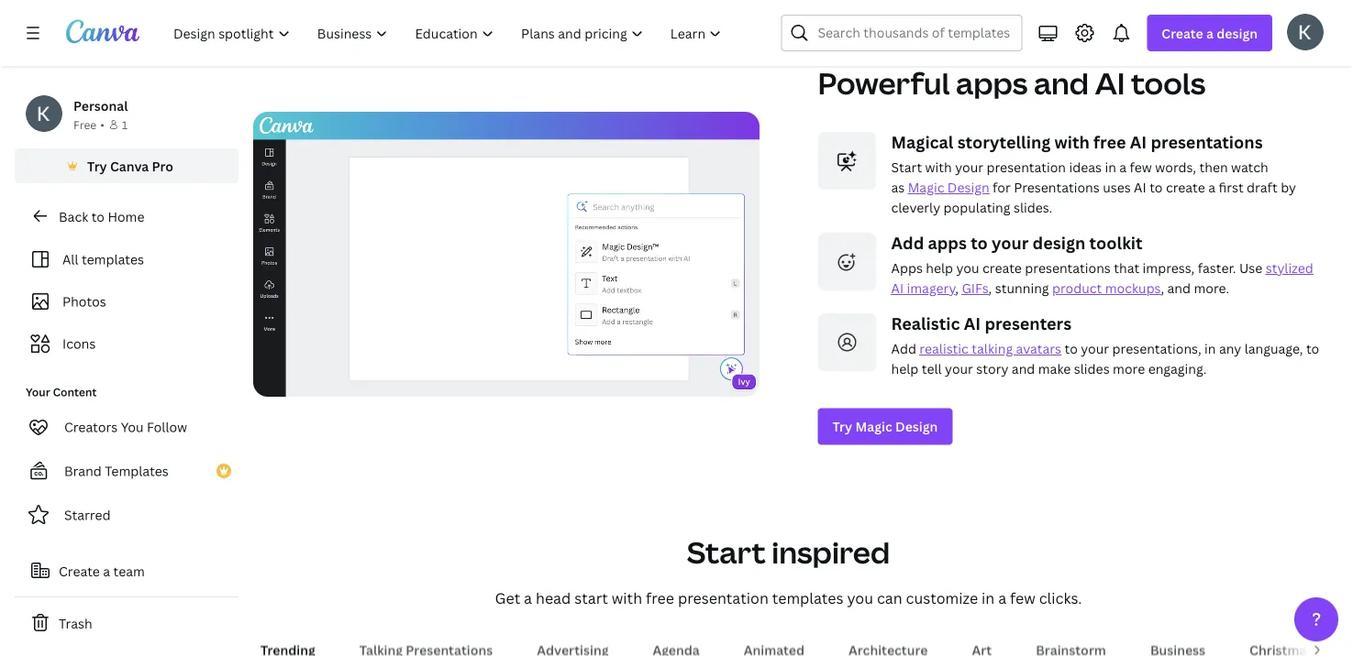Task type: describe. For each thing, give the bounding box(es) containing it.
back to home link
[[15, 198, 239, 235]]

stylized ai imagery
[[891, 260, 1314, 297]]

to right back
[[91, 208, 105, 225]]

0 horizontal spatial presentation
[[678, 588, 769, 608]]

start inspired
[[687, 532, 890, 572]]

head
[[536, 588, 571, 608]]

2 , from the left
[[989, 280, 992, 297]]

start for start inspired
[[687, 532, 766, 572]]

0 horizontal spatial presentations
[[1025, 260, 1111, 277]]

your content
[[26, 385, 97, 400]]

team
[[113, 563, 145, 580]]

try for try canva pro
[[87, 157, 107, 175]]

apps for powerful
[[956, 63, 1028, 103]]

add for add realistic talking avatars
[[891, 340, 916, 358]]

get
[[495, 588, 520, 608]]

slides.
[[1014, 199, 1053, 216]]

clicks.
[[1039, 588, 1082, 608]]

try for try magic design
[[833, 418, 852, 436]]

ideas
[[1069, 159, 1102, 176]]

0 vertical spatial and
[[1034, 63, 1089, 103]]

photos
[[62, 293, 106, 311]]

create a design
[[1162, 24, 1258, 42]]

uses
[[1103, 179, 1131, 196]]

start for start with your presentation ideas in a few words, then watch as
[[891, 159, 922, 176]]

creators you follow link
[[15, 409, 239, 446]]

that
[[1114, 260, 1140, 277]]

creators you follow
[[64, 419, 187, 436]]

apps
[[891, 260, 923, 277]]

a inside 'for presentations uses ai to create a first draft by cleverly populating slides.'
[[1208, 179, 1216, 196]]

to down populating
[[971, 232, 988, 254]]

any
[[1219, 340, 1242, 358]]

home
[[108, 208, 144, 225]]

photos link
[[26, 284, 228, 319]]

personal
[[73, 97, 128, 114]]

ai left tools
[[1095, 63, 1125, 103]]

realistic
[[891, 313, 960, 335]]

a inside dropdown button
[[1206, 24, 1214, 42]]

your down realistic at right bottom
[[945, 360, 973, 378]]

brand templates link
[[15, 453, 239, 490]]

realistic
[[920, 340, 969, 358]]

try canva pro button
[[15, 149, 239, 183]]

icons link
[[26, 327, 228, 361]]

, gifs , stunning product mockups , and more.
[[955, 280, 1233, 297]]

a inside button
[[103, 563, 110, 580]]

trash
[[59, 615, 92, 633]]

magic design link
[[908, 179, 990, 196]]

1 horizontal spatial you
[[956, 260, 979, 277]]

create a team button
[[15, 553, 239, 590]]

add apps to your design toolkit
[[891, 232, 1143, 254]]

all templates link
[[26, 242, 228, 277]]

avatars
[[1016, 340, 1062, 358]]

presentations,
[[1112, 340, 1202, 358]]

create for create a team
[[59, 563, 100, 580]]

ai inside stylized ai imagery
[[891, 280, 904, 297]]

stylized ai imagery link
[[891, 260, 1314, 297]]

impress,
[[1143, 260, 1195, 277]]

0 horizontal spatial few
[[1010, 588, 1036, 608]]

1 vertical spatial create
[[983, 260, 1022, 277]]

in inside to your presentations, in any language, to help tell your story and make slides more engaging.
[[1205, 340, 1216, 358]]

1
[[122, 117, 128, 132]]

0 horizontal spatial design
[[895, 418, 938, 436]]

create inside 'for presentations uses ai to create a first draft by cleverly populating slides.'
[[1166, 179, 1205, 196]]

magic inside try magic design link
[[855, 418, 892, 436]]

use
[[1239, 260, 1263, 277]]

add for add apps to your design toolkit
[[891, 232, 924, 254]]

and inside to your presentations, in any language, to help tell your story and make slides more engaging.
[[1012, 360, 1035, 378]]

a inside start with your presentation ideas in a few words, then watch as
[[1120, 159, 1127, 176]]

tell
[[922, 360, 942, 378]]

create for create a design
[[1162, 24, 1203, 42]]

content
[[53, 385, 97, 400]]

ai inside 'for presentations uses ai to create a first draft by cleverly populating slides.'
[[1134, 179, 1147, 196]]

kendall parks image
[[1287, 14, 1324, 50]]

story
[[976, 360, 1009, 378]]

starred
[[64, 507, 111, 524]]

pro
[[152, 157, 173, 175]]

0 vertical spatial magic
[[908, 179, 944, 196]]

toolkit
[[1090, 232, 1143, 254]]

try magic design
[[833, 418, 938, 436]]

Search search field
[[818, 16, 1010, 50]]

creators
[[64, 419, 118, 436]]

ai up uses
[[1130, 131, 1147, 154]]

back to home
[[59, 208, 144, 225]]

your
[[26, 385, 50, 400]]

trash link
[[15, 606, 239, 642]]

language,
[[1245, 340, 1303, 358]]

slides
[[1074, 360, 1110, 378]]

top level navigation element
[[161, 15, 737, 51]]

canva
[[110, 157, 149, 175]]

storytelling
[[957, 131, 1051, 154]]

to up make
[[1065, 340, 1078, 358]]

templates
[[105, 463, 169, 480]]

presenters
[[985, 313, 1072, 335]]

with inside start with your presentation ideas in a few words, then watch as
[[925, 159, 952, 176]]

product mockups link
[[1052, 280, 1161, 297]]

add realistic talking avatars
[[891, 340, 1062, 358]]

first
[[1219, 179, 1244, 196]]

inspired
[[772, 532, 890, 572]]

customize
[[906, 588, 978, 608]]

apps for add
[[928, 232, 967, 254]]

draft
[[1247, 179, 1278, 196]]

brand templates
[[64, 463, 169, 480]]

mockups
[[1105, 280, 1161, 297]]

1 vertical spatial you
[[847, 588, 873, 608]]

for presentations uses ai to create a first draft by cleverly populating slides.
[[891, 179, 1296, 216]]



Task type: locate. For each thing, give the bounding box(es) containing it.
0 horizontal spatial create
[[59, 563, 100, 580]]

powerful apps and ai tools
[[818, 63, 1206, 103]]

0 horizontal spatial start
[[687, 532, 766, 572]]

and up magical storytelling with free ai presentations
[[1034, 63, 1089, 103]]

make
[[1038, 360, 1071, 378]]

0 horizontal spatial templates
[[82, 251, 144, 268]]

•
[[100, 117, 105, 132]]

0 vertical spatial templates
[[82, 251, 144, 268]]

create left the team
[[59, 563, 100, 580]]

with up ideas
[[1055, 131, 1090, 154]]

0 vertical spatial create
[[1166, 179, 1205, 196]]

1 horizontal spatial start
[[891, 159, 922, 176]]

product
[[1052, 280, 1102, 297]]

add down realistic
[[891, 340, 916, 358]]

free •
[[73, 117, 105, 132]]

try canva pro
[[87, 157, 173, 175]]

all
[[62, 251, 78, 268]]

to right language, at right bottom
[[1306, 340, 1319, 358]]

1 horizontal spatial ,
[[989, 280, 992, 297]]

1 horizontal spatial few
[[1130, 159, 1152, 176]]

0 vertical spatial create
[[1162, 24, 1203, 42]]

presentations
[[1014, 179, 1100, 196]]

1 horizontal spatial in
[[1105, 159, 1116, 176]]

in right customize
[[982, 588, 995, 608]]

to your presentations, in any language, to help tell your story and make slides more engaging.
[[891, 340, 1319, 378]]

create
[[1166, 179, 1205, 196], [983, 260, 1022, 277]]

0 vertical spatial try
[[87, 157, 107, 175]]

1 horizontal spatial create
[[1166, 179, 1205, 196]]

1 horizontal spatial design
[[948, 179, 990, 196]]

2 vertical spatial in
[[982, 588, 995, 608]]

0 horizontal spatial design
[[1033, 232, 1086, 254]]

free
[[73, 117, 97, 132]]

create a team
[[59, 563, 145, 580]]

,
[[955, 280, 959, 297], [989, 280, 992, 297], [1161, 280, 1164, 297]]

free
[[1094, 131, 1126, 154], [646, 588, 674, 608]]

1 vertical spatial presentation
[[678, 588, 769, 608]]

0 vertical spatial help
[[926, 260, 953, 277]]

1 vertical spatial templates
[[772, 588, 844, 608]]

then
[[1200, 159, 1228, 176]]

1 horizontal spatial help
[[926, 260, 953, 277]]

help up imagery
[[926, 260, 953, 277]]

1 vertical spatial presentations
[[1025, 260, 1111, 277]]

try left canva
[[87, 157, 107, 175]]

0 horizontal spatial magic
[[855, 418, 892, 436]]

add up apps
[[891, 232, 924, 254]]

0 horizontal spatial help
[[891, 360, 919, 378]]

0 horizontal spatial free
[[646, 588, 674, 608]]

, left gifs
[[955, 280, 959, 297]]

free up ideas
[[1094, 131, 1126, 154]]

stunning
[[995, 280, 1049, 297]]

1 horizontal spatial templates
[[772, 588, 844, 608]]

you up gifs
[[956, 260, 979, 277]]

1 vertical spatial magic
[[855, 418, 892, 436]]

1 vertical spatial create
[[59, 563, 100, 580]]

2 horizontal spatial with
[[1055, 131, 1090, 154]]

for
[[993, 179, 1011, 196]]

0 vertical spatial apps
[[956, 63, 1028, 103]]

1 vertical spatial apps
[[928, 232, 967, 254]]

design left kendall parks image
[[1217, 24, 1258, 42]]

create inside dropdown button
[[1162, 24, 1203, 42]]

1 vertical spatial and
[[1168, 280, 1191, 297]]

1 horizontal spatial presentation
[[987, 159, 1066, 176]]

your inside start with your presentation ideas in a few words, then watch as
[[955, 159, 984, 176]]

1 add from the top
[[891, 232, 924, 254]]

icons
[[62, 335, 96, 353]]

apps
[[956, 63, 1028, 103], [928, 232, 967, 254]]

try
[[87, 157, 107, 175], [833, 418, 852, 436]]

a
[[1206, 24, 1214, 42], [1120, 159, 1127, 176], [1208, 179, 1216, 196], [103, 563, 110, 580], [524, 588, 532, 608], [998, 588, 1006, 608]]

help left tell
[[891, 360, 919, 378]]

start up get a head start with free presentation templates you can customize in a few clicks. on the bottom of page
[[687, 532, 766, 572]]

powerful
[[818, 63, 950, 103]]

all templates
[[62, 251, 144, 268]]

engaging.
[[1148, 360, 1207, 378]]

your
[[955, 159, 984, 176], [992, 232, 1029, 254], [1081, 340, 1109, 358], [945, 360, 973, 378]]

design
[[948, 179, 990, 196], [895, 418, 938, 436]]

free right start
[[646, 588, 674, 608]]

you
[[121, 419, 144, 436]]

ai down apps
[[891, 280, 904, 297]]

1 vertical spatial help
[[891, 360, 919, 378]]

0 horizontal spatial ,
[[955, 280, 959, 297]]

0 vertical spatial start
[[891, 159, 922, 176]]

create
[[1162, 24, 1203, 42], [59, 563, 100, 580]]

0 vertical spatial design
[[1217, 24, 1258, 42]]

and down the 'avatars'
[[1012, 360, 1035, 378]]

0 vertical spatial with
[[1055, 131, 1090, 154]]

presentation
[[987, 159, 1066, 176], [678, 588, 769, 608]]

magical storytelling with free ai presentations image
[[818, 132, 877, 190]]

1 vertical spatial few
[[1010, 588, 1036, 608]]

presentation down start inspired
[[678, 588, 769, 608]]

as
[[891, 179, 905, 196]]

design down tell
[[895, 418, 938, 436]]

1 , from the left
[[955, 280, 959, 297]]

2 horizontal spatial in
[[1205, 340, 1216, 358]]

few left clicks.
[[1010, 588, 1036, 608]]

0 vertical spatial design
[[948, 179, 990, 196]]

3 , from the left
[[1161, 280, 1164, 297]]

design up populating
[[948, 179, 990, 196]]

templates right all
[[82, 251, 144, 268]]

design inside dropdown button
[[1217, 24, 1258, 42]]

help inside to your presentations, in any language, to help tell your story and make slides more engaging.
[[891, 360, 919, 378]]

design up apps help you create presentations that impress, faster. use in the right top of the page
[[1033, 232, 1086, 254]]

to down 'words,'
[[1150, 179, 1163, 196]]

create down 'words,'
[[1166, 179, 1205, 196]]

1 vertical spatial free
[[646, 588, 674, 608]]

you left can
[[847, 588, 873, 608]]

1 horizontal spatial create
[[1162, 24, 1203, 42]]

0 vertical spatial free
[[1094, 131, 1126, 154]]

2 add from the top
[[891, 340, 916, 358]]

can
[[877, 588, 902, 608]]

1 vertical spatial design
[[1033, 232, 1086, 254]]

magical storytelling with free ai presentations
[[891, 131, 1263, 154]]

in left 'any'
[[1205, 340, 1216, 358]]

1 vertical spatial with
[[925, 159, 952, 176]]

, left stunning
[[989, 280, 992, 297]]

2 vertical spatial with
[[612, 588, 642, 608]]

2 horizontal spatial ,
[[1161, 280, 1164, 297]]

1 vertical spatial start
[[687, 532, 766, 572]]

magic down "realistic ai presenters" image
[[855, 418, 892, 436]]

your up slides
[[1081, 340, 1109, 358]]

add
[[891, 232, 924, 254], [891, 340, 916, 358]]

starred link
[[15, 497, 239, 534]]

ai up add realistic talking avatars
[[964, 313, 981, 335]]

0 vertical spatial you
[[956, 260, 979, 277]]

magic
[[908, 179, 944, 196], [855, 418, 892, 436]]

and down the impress,
[[1168, 280, 1191, 297]]

0 vertical spatial presentation
[[987, 159, 1066, 176]]

0 vertical spatial presentations
[[1151, 131, 1263, 154]]

try magic design link
[[818, 409, 953, 445]]

more
[[1113, 360, 1145, 378]]

0 vertical spatial in
[[1105, 159, 1116, 176]]

None search field
[[781, 15, 1022, 51]]

faster.
[[1198, 260, 1236, 277]]

1 horizontal spatial presentations
[[1151, 131, 1263, 154]]

in up uses
[[1105, 159, 1116, 176]]

1 horizontal spatial magic
[[908, 179, 944, 196]]

start
[[574, 588, 608, 608]]

1 horizontal spatial free
[[1094, 131, 1126, 154]]

0 vertical spatial few
[[1130, 159, 1152, 176]]

presentations up product
[[1025, 260, 1111, 277]]

your down "slides."
[[992, 232, 1029, 254]]

1 horizontal spatial design
[[1217, 24, 1258, 42]]

apps down populating
[[928, 232, 967, 254]]

with up magic design link
[[925, 159, 952, 176]]

with right start
[[612, 588, 642, 608]]

1 vertical spatial add
[[891, 340, 916, 358]]

cleverly
[[891, 199, 941, 216]]

presentations up "then"
[[1151, 131, 1263, 154]]

talking
[[972, 340, 1013, 358]]

stylized
[[1266, 260, 1314, 277]]

gifs
[[962, 280, 989, 297]]

0 horizontal spatial with
[[612, 588, 642, 608]]

your up magic design
[[955, 159, 984, 176]]

realistic ai presenters image
[[818, 313, 877, 372]]

2 vertical spatial and
[[1012, 360, 1035, 378]]

start with your presentation ideas in a few words, then watch as
[[891, 159, 1269, 196]]

ai right uses
[[1134, 179, 1147, 196]]

1 horizontal spatial with
[[925, 159, 952, 176]]

presentation inside start with your presentation ideas in a few words, then watch as
[[987, 159, 1066, 176]]

few up uses
[[1130, 159, 1152, 176]]

magic design
[[908, 179, 990, 196]]

brand
[[64, 463, 102, 480]]

apps up the storytelling
[[956, 63, 1028, 103]]

magical
[[891, 131, 954, 154]]

create up tools
[[1162, 24, 1203, 42]]

1 vertical spatial try
[[833, 418, 852, 436]]

start up as
[[891, 159, 922, 176]]

add apps to your design toolkit image
[[818, 232, 877, 291]]

1 vertical spatial design
[[895, 418, 938, 436]]

start inside start with your presentation ideas in a few words, then watch as
[[891, 159, 922, 176]]

imagery
[[907, 280, 955, 297]]

try inside button
[[87, 157, 107, 175]]

realistic talking avatars link
[[920, 340, 1062, 358]]

follow
[[147, 419, 187, 436]]

words,
[[1155, 159, 1196, 176]]

try down "realistic ai presenters" image
[[833, 418, 852, 436]]

back
[[59, 208, 88, 225]]

populating
[[944, 199, 1011, 216]]

magic up cleverly on the top of page
[[908, 179, 944, 196]]

by
[[1281, 179, 1296, 196]]

, down the impress,
[[1161, 280, 1164, 297]]

0 horizontal spatial in
[[982, 588, 995, 608]]

in inside start with your presentation ideas in a few words, then watch as
[[1105, 159, 1116, 176]]

0 horizontal spatial you
[[847, 588, 873, 608]]

create inside button
[[59, 563, 100, 580]]

templates down start inspired
[[772, 588, 844, 608]]

0 vertical spatial add
[[891, 232, 924, 254]]

1 vertical spatial in
[[1205, 340, 1216, 358]]

presentation up "for"
[[987, 159, 1066, 176]]

you
[[956, 260, 979, 277], [847, 588, 873, 608]]

watch
[[1231, 159, 1269, 176]]

to
[[1150, 179, 1163, 196], [91, 208, 105, 225], [971, 232, 988, 254], [1065, 340, 1078, 358], [1306, 340, 1319, 358]]

few inside start with your presentation ideas in a few words, then watch as
[[1130, 159, 1152, 176]]

0 horizontal spatial try
[[87, 157, 107, 175]]

more.
[[1194, 280, 1229, 297]]

get a head start with free presentation templates you can customize in a few clicks.
[[495, 588, 1082, 608]]

realistic ai presenters
[[891, 313, 1072, 335]]

templates
[[82, 251, 144, 268], [772, 588, 844, 608]]

create a design button
[[1147, 15, 1272, 51]]

1 horizontal spatial try
[[833, 418, 852, 436]]

0 horizontal spatial create
[[983, 260, 1022, 277]]

to inside 'for presentations uses ai to create a first draft by cleverly populating slides.'
[[1150, 179, 1163, 196]]

create up stunning
[[983, 260, 1022, 277]]

tools
[[1131, 63, 1206, 103]]



Task type: vqa. For each thing, say whether or not it's contained in the screenshot.
Greg Robinson icon
no



